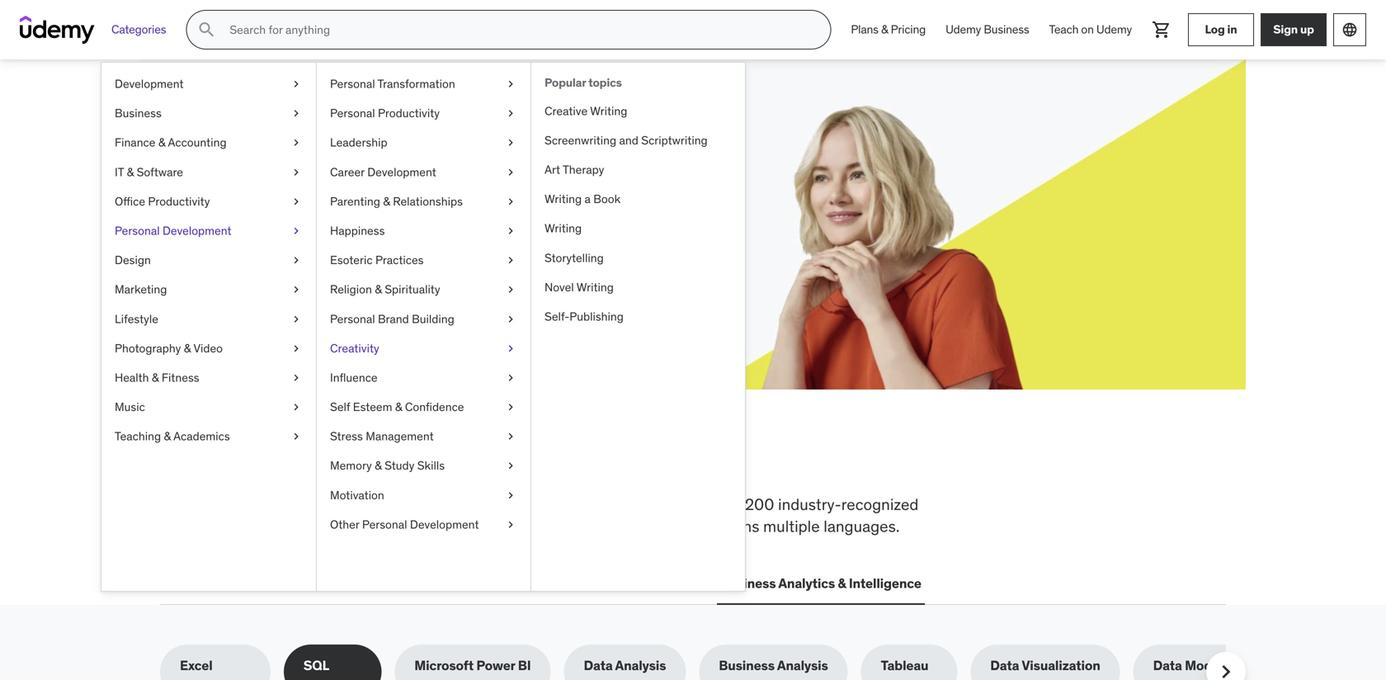 Task type: vqa. For each thing, say whether or not it's contained in the screenshot.
About us link
no



Task type: locate. For each thing, give the bounding box(es) containing it.
0 vertical spatial leadership
[[330, 135, 388, 150]]

skills down stress management 'link'
[[417, 458, 445, 473]]

productivity down transformation
[[378, 106, 440, 121]]

popular
[[545, 75, 586, 90]]

it left certifications
[[296, 575, 307, 592]]

0 horizontal spatial and
[[619, 133, 639, 148]]

memory & study skills link
[[317, 451, 531, 481]]

personal inside 'personal productivity' "link"
[[330, 106, 375, 121]]

data for data modeling
[[1154, 657, 1182, 674]]

writing inside writing 'link'
[[545, 221, 582, 236]]

power
[[477, 657, 515, 674]]

xsmall image inside 'design' link
[[290, 252, 303, 268]]

data for data science
[[502, 575, 531, 592]]

creativity link
[[317, 334, 531, 363]]

business for business analytics & intelligence
[[720, 575, 776, 592]]

other
[[330, 517, 359, 532]]

xsmall image inside music link
[[290, 399, 303, 415]]

xsmall image inside finance & accounting link
[[290, 135, 303, 151]]

data inside button
[[502, 575, 531, 592]]

self
[[330, 399, 350, 414]]

art therapy
[[545, 162, 604, 177]]

topic filters element
[[160, 645, 1263, 680]]

a right with
[[379, 172, 386, 189]]

it inside button
[[296, 575, 307, 592]]

leadership for the leadership button on the bottom left
[[414, 575, 482, 592]]

confidence
[[405, 399, 464, 414]]

data left modeling
[[1154, 657, 1182, 674]]

xsmall image for personal brand building
[[504, 311, 517, 327]]

photography & video
[[115, 341, 223, 356]]

0 horizontal spatial udemy
[[946, 22, 981, 37]]

data left science
[[502, 575, 531, 592]]

log in
[[1205, 22, 1238, 37]]

stress
[[330, 429, 363, 444]]

& for plans & pricing
[[881, 22, 888, 37]]

0 vertical spatial and
[[619, 133, 639, 148]]

personal down the personal transformation
[[330, 106, 375, 121]]

leadership up career on the top
[[330, 135, 388, 150]]

xsmall image inside creativity link
[[504, 340, 517, 356]]

0 horizontal spatial it
[[115, 164, 124, 179]]

xsmall image inside 'personal productivity' "link"
[[504, 105, 517, 121]]

productivity inside "link"
[[378, 106, 440, 121]]

leadership down rounded
[[414, 575, 482, 592]]

productivity for office productivity
[[148, 194, 210, 209]]

& right religion
[[375, 282, 382, 297]]

xsmall image inside memory & study skills link
[[504, 458, 517, 474]]

0 horizontal spatial in
[[520, 440, 552, 483]]

& for memory & study skills
[[375, 458, 382, 473]]

business for business
[[115, 106, 162, 121]]

spans
[[718, 516, 760, 536]]

certifications,
[[160, 516, 255, 536]]

a
[[379, 172, 386, 189], [585, 192, 591, 206]]

& for religion & spirituality
[[375, 282, 382, 297]]

your
[[342, 131, 402, 165], [267, 172, 292, 189]]

development down 'office productivity' link
[[163, 223, 232, 238]]

xsmall image for other personal development
[[504, 517, 517, 533]]

creative
[[545, 103, 588, 118]]

personal inside personal brand building link
[[330, 311, 375, 326]]

potential
[[296, 172, 348, 189]]

1 horizontal spatial analysis
[[777, 657, 828, 674]]

writing a book link
[[531, 185, 745, 214]]

in up including
[[520, 440, 552, 483]]

storytelling
[[545, 250, 604, 265]]

creativity element
[[531, 63, 745, 591]]

building
[[412, 311, 455, 326]]

analysis for data analysis
[[615, 657, 666, 674]]

1 vertical spatial for
[[688, 494, 708, 514]]

xsmall image inside the happiness link
[[504, 223, 517, 239]]

xsmall image inside photography & video link
[[290, 340, 303, 356]]

web development button
[[160, 564, 280, 603]]

1 horizontal spatial and
[[688, 516, 714, 536]]

xsmall image inside 'office productivity' link
[[290, 193, 303, 210]]

self-publishing link
[[531, 302, 745, 331]]

xsmall image inside esoteric practices link
[[504, 252, 517, 268]]

& right esteem
[[395, 399, 402, 414]]

xsmall image inside leadership link
[[504, 135, 517, 151]]

0 horizontal spatial productivity
[[148, 194, 210, 209]]

0 vertical spatial for
[[298, 131, 337, 165]]

leadership inside button
[[414, 575, 482, 592]]

xsmall image inside motivation link
[[504, 487, 517, 503]]

multiple
[[763, 516, 820, 536]]

teaching
[[115, 429, 161, 444]]

personal productivity link
[[317, 99, 531, 128]]

1 horizontal spatial leadership
[[414, 575, 482, 592]]

xsmall image for self esteem & confidence
[[504, 399, 517, 415]]

in right log
[[1228, 22, 1238, 37]]

1 vertical spatial your
[[267, 172, 292, 189]]

& right teaching
[[164, 429, 171, 444]]

1 vertical spatial skills
[[353, 494, 388, 514]]

& right analytics
[[838, 575, 846, 592]]

xsmall image for stress management
[[504, 428, 517, 445]]

memory & study skills
[[330, 458, 445, 473]]

2 analysis from the left
[[777, 657, 828, 674]]

professional
[[504, 516, 589, 536]]

submit search image
[[197, 20, 217, 40]]

a left book
[[585, 192, 591, 206]]

1 vertical spatial skills
[[417, 458, 445, 473]]

1 horizontal spatial udemy
[[1097, 22, 1132, 37]]

fitness
[[162, 370, 199, 385]]

writing up publishing at the top left of the page
[[577, 280, 614, 295]]

xsmall image inside marketing link
[[290, 282, 303, 298]]

career
[[330, 164, 365, 179]]

xsmall image for personal productivity
[[504, 105, 517, 121]]

happiness
[[330, 223, 385, 238]]

creativity
[[330, 341, 379, 356]]

parenting & relationships
[[330, 194, 463, 209]]

personal inside other personal development link
[[362, 517, 407, 532]]

academics
[[173, 429, 230, 444]]

xsmall image inside other personal development link
[[504, 517, 517, 533]]

& left study
[[375, 458, 382, 473]]

xsmall image
[[290, 76, 303, 92], [290, 105, 303, 121], [290, 135, 303, 151], [504, 135, 517, 151], [290, 164, 303, 180], [504, 164, 517, 180], [290, 282, 303, 298], [504, 282, 517, 298], [290, 311, 303, 327], [290, 399, 303, 415], [504, 399, 517, 415], [504, 428, 517, 445], [504, 458, 517, 474], [504, 487, 517, 503]]

supports
[[341, 516, 403, 536]]

accounting
[[168, 135, 227, 150]]

xsmall image inside health & fitness link
[[290, 370, 303, 386]]

0 vertical spatial your
[[342, 131, 402, 165]]

storytelling link
[[531, 243, 745, 273]]

personal for personal development
[[115, 223, 160, 238]]

0 vertical spatial productivity
[[378, 106, 440, 121]]

& down career development
[[383, 194, 390, 209]]

0 horizontal spatial skills
[[220, 131, 294, 165]]

teach on udemy
[[1049, 22, 1132, 37]]

xsmall image for marketing
[[290, 282, 303, 298]]

prep
[[595, 494, 627, 514]]

xsmall image for career development
[[504, 164, 517, 180]]

xsmall image for happiness
[[504, 223, 517, 239]]

& right plans
[[881, 22, 888, 37]]

udemy right on at the top right of page
[[1097, 22, 1132, 37]]

skills up 'expand'
[[220, 131, 294, 165]]

for
[[298, 131, 337, 165], [688, 494, 708, 514]]

xsmall image inside personal development link
[[290, 223, 303, 239]]

1 vertical spatial a
[[585, 192, 591, 206]]

with
[[351, 172, 376, 189]]

for up 'potential'
[[298, 131, 337, 165]]

it certifications button
[[293, 564, 397, 603]]

over
[[711, 494, 741, 514]]

0 horizontal spatial a
[[379, 172, 386, 189]]

spirituality
[[385, 282, 440, 297]]

writing up "storytelling" on the top left
[[545, 221, 582, 236]]

and inside covering critical workplace skills to technical topics, including prep content for over 200 industry-recognized certifications, our catalog supports well-rounded professional development and spans multiple languages.
[[688, 516, 714, 536]]

1 horizontal spatial your
[[342, 131, 402, 165]]

xsmall image inside it & software link
[[290, 164, 303, 180]]

xsmall image inside career development 'link'
[[504, 164, 517, 180]]

starting
[[436, 172, 483, 189]]

xsmall image inside the business 'link'
[[290, 105, 303, 121]]

xsmall image inside religion & spirituality link
[[504, 282, 517, 298]]

personal brand building link
[[317, 304, 531, 334]]

udemy business
[[946, 22, 1030, 37]]

productivity for personal productivity
[[378, 106, 440, 121]]

office
[[115, 194, 145, 209]]

writing down topics
[[590, 103, 628, 118]]

it
[[115, 164, 124, 179], [296, 575, 307, 592]]

udemy right pricing
[[946, 22, 981, 37]]

place
[[623, 440, 710, 483]]

career development link
[[317, 157, 531, 187]]

& right finance
[[158, 135, 165, 150]]

productivity up personal development
[[148, 194, 210, 209]]

leadership button
[[411, 564, 485, 603]]

development for career development
[[367, 164, 436, 179]]

personal up design
[[115, 223, 160, 238]]

your up with
[[342, 131, 402, 165]]

1 horizontal spatial it
[[296, 575, 307, 592]]

0 horizontal spatial for
[[298, 131, 337, 165]]

finance & accounting link
[[102, 128, 316, 157]]

& up "office"
[[127, 164, 134, 179]]

personal down religion
[[330, 311, 375, 326]]

development inside button
[[194, 575, 277, 592]]

analysis
[[615, 657, 666, 674], [777, 657, 828, 674]]

plans
[[851, 22, 879, 37]]

catalog
[[286, 516, 337, 536]]

xsmall image inside influence link
[[504, 370, 517, 386]]

1 horizontal spatial productivity
[[378, 106, 440, 121]]

& right health
[[152, 370, 159, 385]]

personal down to
[[362, 517, 407, 532]]

skills
[[220, 131, 294, 165], [417, 458, 445, 473]]

0 horizontal spatial leadership
[[330, 135, 388, 150]]

parenting
[[330, 194, 380, 209]]

technical
[[410, 494, 473, 514]]

development inside 'link'
[[367, 164, 436, 179]]

visualization
[[1022, 657, 1101, 674]]

finance
[[115, 135, 156, 150]]

1 vertical spatial and
[[688, 516, 714, 536]]

in
[[1228, 22, 1238, 37], [520, 440, 552, 483]]

teaching & academics link
[[102, 422, 316, 451]]

& left the video
[[184, 341, 191, 356]]

design
[[115, 253, 151, 267]]

& for it & software
[[127, 164, 134, 179]]

xsmall image inside the personal transformation link
[[504, 76, 517, 92]]

& inside "button"
[[838, 575, 846, 592]]

skills up workplace at the bottom of the page
[[274, 440, 363, 483]]

business inside 'link'
[[115, 106, 162, 121]]

log in link
[[1188, 13, 1254, 46]]

and down creative writing link
[[619, 133, 639, 148]]

xsmall image for memory & study skills
[[504, 458, 517, 474]]

music
[[115, 399, 145, 414]]

1 horizontal spatial in
[[1228, 22, 1238, 37]]

your up through
[[267, 172, 292, 189]]

xsmall image
[[504, 76, 517, 92], [504, 105, 517, 121], [290, 193, 303, 210], [504, 193, 517, 210], [290, 223, 303, 239], [504, 223, 517, 239], [290, 252, 303, 268], [504, 252, 517, 268], [504, 311, 517, 327], [290, 340, 303, 356], [504, 340, 517, 356], [290, 370, 303, 386], [504, 370, 517, 386], [290, 428, 303, 445], [504, 517, 517, 533]]

xsmall image inside stress management 'link'
[[504, 428, 517, 445]]

business inside "button"
[[720, 575, 776, 592]]

0 vertical spatial it
[[115, 164, 124, 179]]

personal up personal productivity
[[330, 76, 375, 91]]

xsmall image for leadership
[[504, 135, 517, 151]]

data right bi
[[584, 657, 613, 674]]

skills inside skills for your future expand your potential with a course. starting at just $12.99 through dec 15.
[[220, 131, 294, 165]]

development up parenting & relationships
[[367, 164, 436, 179]]

development for personal development
[[163, 223, 232, 238]]

0 vertical spatial skills
[[220, 131, 294, 165]]

for inside skills for your future expand your potential with a course. starting at just $12.99 through dec 15.
[[298, 131, 337, 165]]

skills inside covering critical workplace skills to technical topics, including prep content for over 200 industry-recognized certifications, our catalog supports well-rounded professional development and spans multiple languages.
[[353, 494, 388, 514]]

self-publishing
[[545, 309, 624, 324]]

business
[[984, 22, 1030, 37], [115, 106, 162, 121], [720, 575, 776, 592], [719, 657, 775, 674]]

finance & accounting
[[115, 135, 227, 150]]

xsmall image for influence
[[504, 370, 517, 386]]

xsmall image inside teaching & academics link
[[290, 428, 303, 445]]

xsmall image inside development link
[[290, 76, 303, 92]]

stress management
[[330, 429, 434, 444]]

1 vertical spatial productivity
[[148, 194, 210, 209]]

xsmall image for photography & video
[[290, 340, 303, 356]]

1 analysis from the left
[[615, 657, 666, 674]]

15.
[[339, 191, 355, 207]]

xsmall image inside parenting & relationships link
[[504, 193, 517, 210]]

1 vertical spatial leadership
[[414, 575, 482, 592]]

business analytics & intelligence
[[720, 575, 922, 592]]

for left over
[[688, 494, 708, 514]]

xsmall image for esoteric practices
[[504, 252, 517, 268]]

personal development link
[[102, 216, 316, 246]]

log
[[1205, 22, 1225, 37]]

and down over
[[688, 516, 714, 536]]

esoteric practices link
[[317, 246, 531, 275]]

for inside covering critical workplace skills to technical topics, including prep content for over 200 industry-recognized certifications, our catalog supports well-rounded professional development and spans multiple languages.
[[688, 494, 708, 514]]

self-
[[545, 309, 570, 324]]

1 vertical spatial it
[[296, 575, 307, 592]]

personal transformation link
[[317, 69, 531, 99]]

skills up supports
[[353, 494, 388, 514]]

creative writing link
[[531, 96, 745, 126]]

xsmall image for motivation
[[504, 487, 517, 503]]

data left visualization
[[991, 657, 1020, 674]]

1 horizontal spatial for
[[688, 494, 708, 514]]

software
[[137, 164, 183, 179]]

xsmall image for health & fitness
[[290, 370, 303, 386]]

personal inside personal development link
[[115, 223, 160, 238]]

0 horizontal spatial analysis
[[615, 657, 666, 674]]

happiness link
[[317, 216, 531, 246]]

xsmall image inside personal brand building link
[[504, 311, 517, 327]]

music link
[[102, 392, 316, 422]]

1 horizontal spatial skills
[[417, 458, 445, 473]]

0 vertical spatial a
[[379, 172, 386, 189]]

course.
[[389, 172, 432, 189]]

writing down 'art'
[[545, 192, 582, 206]]

rounded
[[441, 516, 500, 536]]

topics,
[[477, 494, 523, 514]]

popular topics
[[545, 75, 622, 90]]

development right web
[[194, 575, 277, 592]]

1 udemy from the left
[[946, 22, 981, 37]]

it up "office"
[[115, 164, 124, 179]]

xsmall image inside self esteem & confidence link
[[504, 399, 517, 415]]

xsmall image inside lifestyle link
[[290, 311, 303, 327]]

2 udemy from the left
[[1097, 22, 1132, 37]]

business inside the topic filters element
[[719, 657, 775, 674]]



Task type: describe. For each thing, give the bounding box(es) containing it.
screenwriting
[[545, 133, 617, 148]]

udemy image
[[20, 16, 95, 44]]

art therapy link
[[531, 155, 745, 185]]

development down 'technical'
[[410, 517, 479, 532]]

art
[[545, 162, 560, 177]]

plans & pricing
[[851, 22, 926, 37]]

other personal development link
[[317, 510, 531, 539]]

xsmall image for personal transformation
[[504, 76, 517, 92]]

xsmall image for teaching & academics
[[290, 428, 303, 445]]

analytics
[[779, 575, 835, 592]]

to
[[392, 494, 406, 514]]

industry-
[[778, 494, 842, 514]]

screenwriting and scriptwriting
[[545, 133, 708, 148]]

200
[[745, 494, 774, 514]]

career development
[[330, 164, 436, 179]]

xsmall image for music
[[290, 399, 303, 415]]

& for health & fitness
[[152, 370, 159, 385]]

& for parenting & relationships
[[383, 194, 390, 209]]

development for web development
[[194, 575, 277, 592]]

xsmall image for business
[[290, 105, 303, 121]]

& for finance & accounting
[[158, 135, 165, 150]]

leadership for leadership link
[[330, 135, 388, 150]]

categories button
[[102, 10, 176, 50]]

data science
[[502, 575, 583, 592]]

creative writing
[[545, 103, 628, 118]]

office productivity link
[[102, 187, 316, 216]]

need
[[434, 440, 513, 483]]

personal development
[[115, 223, 232, 238]]

other personal development
[[330, 517, 479, 532]]

& for teaching & academics
[[164, 429, 171, 444]]

pricing
[[891, 22, 926, 37]]

covering
[[160, 494, 223, 514]]

teaching & academics
[[115, 429, 230, 444]]

esoteric
[[330, 253, 373, 267]]

study
[[385, 458, 415, 473]]

management
[[366, 429, 434, 444]]

personal for personal productivity
[[330, 106, 375, 121]]

photography & video link
[[102, 334, 316, 363]]

personal transformation
[[330, 76, 455, 91]]

modeling
[[1185, 657, 1243, 674]]

data for data visualization
[[991, 657, 1020, 674]]

web development
[[163, 575, 277, 592]]

microsoft
[[415, 657, 474, 674]]

personal productivity
[[330, 106, 440, 121]]

xsmall image for creativity
[[504, 340, 517, 356]]

teach
[[1049, 22, 1079, 37]]

motivation link
[[317, 481, 531, 510]]

xsmall image for development
[[290, 76, 303, 92]]

scriptwriting
[[641, 133, 708, 148]]

1 vertical spatial in
[[520, 440, 552, 483]]

xsmall image for design
[[290, 252, 303, 268]]

languages.
[[824, 516, 900, 536]]

0 vertical spatial in
[[1228, 22, 1238, 37]]

photography
[[115, 341, 181, 356]]

data analysis
[[584, 657, 666, 674]]

teach on udemy link
[[1039, 10, 1142, 50]]

personal for personal brand building
[[330, 311, 375, 326]]

bi
[[518, 657, 531, 674]]

expand
[[220, 172, 264, 189]]

0 horizontal spatial your
[[267, 172, 292, 189]]

health & fitness link
[[102, 363, 316, 392]]

writing link
[[531, 214, 745, 243]]

up
[[1301, 22, 1314, 37]]

xsmall image for personal development
[[290, 223, 303, 239]]

development
[[593, 516, 684, 536]]

xsmall image for religion & spirituality
[[504, 282, 517, 298]]

communication
[[603, 575, 700, 592]]

& for photography & video
[[184, 341, 191, 356]]

plans & pricing link
[[841, 10, 936, 50]]

categories
[[111, 22, 166, 37]]

data for data analysis
[[584, 657, 613, 674]]

Search for anything text field
[[226, 16, 811, 44]]

intelligence
[[849, 575, 922, 592]]

a inside skills for your future expand your potential with a course. starting at just $12.99 through dec 15.
[[379, 172, 386, 189]]

shopping cart with 0 items image
[[1152, 20, 1172, 40]]

sign
[[1274, 22, 1298, 37]]

xsmall image for parenting & relationships
[[504, 193, 517, 210]]

marketing link
[[102, 275, 316, 304]]

religion & spirituality
[[330, 282, 440, 297]]

it for it certifications
[[296, 575, 307, 592]]

and inside creativity element
[[619, 133, 639, 148]]

including
[[527, 494, 591, 514]]

esoteric practices
[[330, 253, 424, 267]]

writing inside "novel writing" link
[[577, 280, 614, 295]]

business for business analysis
[[719, 657, 775, 674]]

xsmall image for finance & accounting
[[290, 135, 303, 151]]

book
[[594, 192, 621, 206]]

future
[[407, 131, 487, 165]]

office productivity
[[115, 194, 210, 209]]

next image
[[1213, 659, 1240, 680]]

it for it & software
[[115, 164, 124, 179]]

content
[[631, 494, 685, 514]]

xsmall image for it & software
[[290, 164, 303, 180]]

stress management link
[[317, 422, 531, 451]]

esteem
[[353, 399, 392, 414]]

video
[[193, 341, 223, 356]]

choose a language image
[[1342, 21, 1358, 38]]

therapy
[[563, 162, 604, 177]]

novel
[[545, 280, 574, 295]]

0 vertical spatial skills
[[274, 440, 363, 483]]

1 horizontal spatial a
[[585, 192, 591, 206]]

health
[[115, 370, 149, 385]]

development down categories dropdown button
[[115, 76, 184, 91]]

excel
[[180, 657, 213, 674]]

writing inside creative writing link
[[590, 103, 628, 118]]

analysis for business analysis
[[777, 657, 828, 674]]

sign up link
[[1261, 13, 1327, 46]]

skills for your future expand your potential with a course. starting at just $12.99 through dec 15.
[[220, 131, 523, 207]]

skills inside memory & study skills link
[[417, 458, 445, 473]]

just
[[501, 172, 523, 189]]

xsmall image for office productivity
[[290, 193, 303, 210]]

personal for personal transformation
[[330, 76, 375, 91]]

sql
[[304, 657, 329, 674]]

it & software link
[[102, 157, 316, 187]]

leadership link
[[317, 128, 531, 157]]

well-
[[407, 516, 441, 536]]

xsmall image for lifestyle
[[290, 311, 303, 327]]

certifications
[[310, 575, 394, 592]]

it certifications
[[296, 575, 394, 592]]

$12.99
[[220, 191, 260, 207]]

writing inside writing a book link
[[545, 192, 582, 206]]



